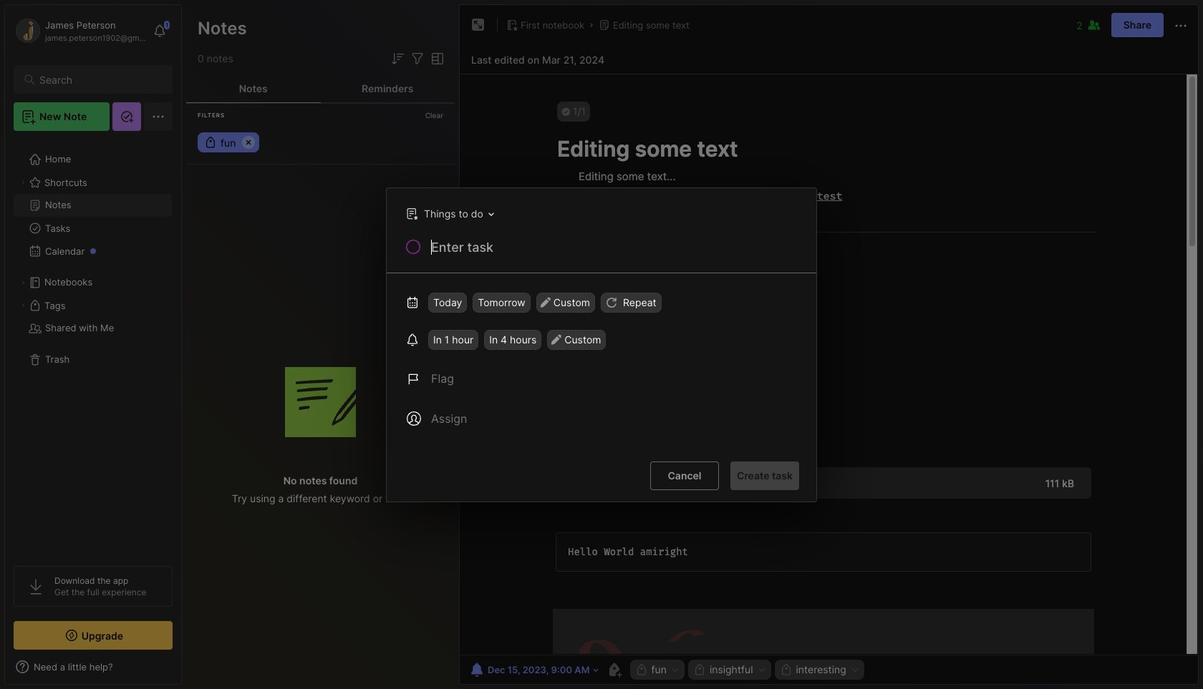 Task type: locate. For each thing, give the bounding box(es) containing it.
Note Editor text field
[[460, 74, 1198, 655]]

main element
[[0, 0, 186, 690]]

tree inside main element
[[5, 140, 181, 554]]

None search field
[[39, 71, 160, 88]]

expand note image
[[470, 16, 487, 34]]

expand tags image
[[19, 302, 27, 310]]

tab list
[[186, 74, 455, 103]]

Search text field
[[39, 73, 160, 87]]

tree
[[5, 140, 181, 554]]



Task type: vqa. For each thing, say whether or not it's contained in the screenshot.
tree at left
yes



Task type: describe. For each thing, give the bounding box(es) containing it.
add tag image
[[606, 662, 623, 679]]

note window element
[[459, 4, 1199, 685]]

none search field inside main element
[[39, 71, 160, 88]]

Go to note or move task field
[[399, 203, 499, 224]]

expand notebooks image
[[19, 279, 27, 287]]

Enter task text field
[[430, 238, 799, 263]]



